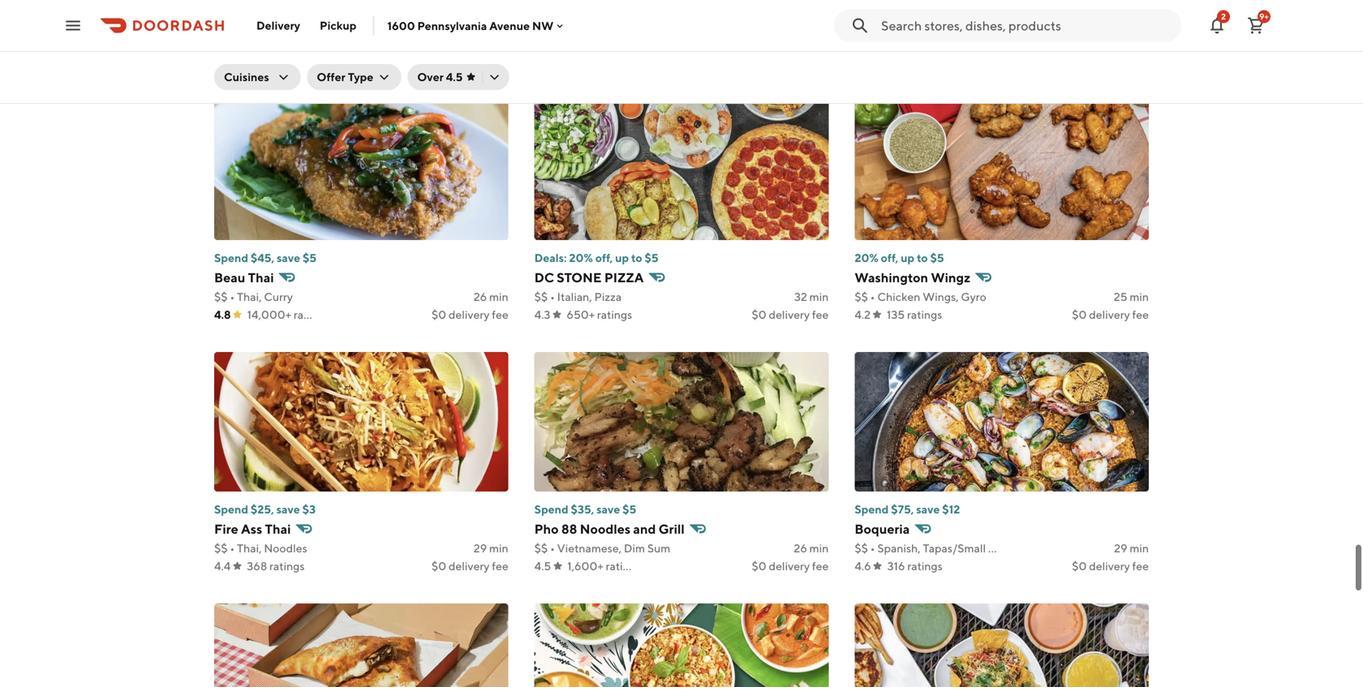 Task type: describe. For each thing, give the bounding box(es) containing it.
27
[[1116, 39, 1128, 52]]

$12
[[943, 503, 961, 516]]

$$ for hipcityveg
[[214, 39, 228, 52]]

$$ • spanish, tapas/small plates
[[855, 542, 1021, 555]]

1 vertical spatial thai
[[265, 521, 291, 537]]

washington wingz
[[855, 270, 971, 285]]

min for washington wingz
[[1130, 290, 1149, 304]]

1 20% from the left
[[569, 251, 593, 265]]

1600 pennsylvania avenue nw
[[387, 19, 554, 32]]

american,
[[557, 39, 610, 52]]

ratings for boqueria
[[908, 560, 943, 573]]

deals: 20% off, up to $5
[[535, 251, 659, 265]]

20% off, up to $5
[[855, 251, 944, 265]]

9+ button
[[1240, 9, 1273, 42]]

316
[[888, 560, 905, 573]]

1 vertical spatial noodles
[[264, 542, 307, 555]]

dc stone pizza
[[535, 270, 644, 285]]

29 for fire ass thai
[[474, 542, 487, 555]]

offer type
[[317, 70, 374, 84]]

delivery for washington wingz
[[1089, 308, 1130, 321]]

salads
[[612, 39, 646, 52]]

4.4
[[214, 560, 231, 573]]

29 for boqueria
[[1114, 542, 1128, 555]]

delivery
[[256, 19, 300, 32]]

grill
[[659, 521, 685, 537]]

88
[[562, 521, 577, 537]]

min for dc stone pizza
[[810, 290, 829, 304]]

1 horizontal spatial noodles
[[580, 521, 631, 537]]

21
[[797, 39, 807, 52]]

316 ratings
[[888, 560, 943, 573]]

$0 delivery fee for pho 88 noodles and grill
[[752, 560, 829, 573]]

fire
[[214, 521, 238, 537]]

notification bell image
[[1208, 16, 1227, 35]]

27 min
[[1116, 39, 1149, 52]]

135
[[887, 308, 905, 321]]

$$ • vietnamese, dim sum
[[535, 542, 671, 555]]

$0 for fire ass thai
[[432, 560, 446, 573]]

32 min
[[795, 290, 829, 304]]

• for dc stone pizza
[[550, 290, 555, 304]]

ass
[[241, 521, 262, 537]]

Store search: begin typing to search for stores available on DoorDash text field
[[881, 17, 1172, 34]]

dim
[[624, 542, 645, 555]]

over 4.5
[[417, 70, 463, 84]]

9+
[[1260, 12, 1269, 21]]

$0 for dc stone pizza
[[752, 308, 767, 321]]

1 to from the left
[[631, 251, 643, 265]]

min for hipcityveg
[[489, 39, 509, 52]]

ratings for hipcityveg
[[288, 56, 323, 70]]

23
[[474, 39, 487, 52]]

1 up from the left
[[615, 251, 629, 265]]

• for fire ass thai
[[230, 542, 235, 555]]

italian,
[[557, 290, 592, 304]]

thai, for ass
[[237, 542, 262, 555]]

ratings for beau thai
[[294, 308, 329, 321]]

$$ • chicken wings, gyro
[[855, 290, 987, 304]]

pho
[[535, 521, 559, 537]]

spanish,
[[878, 542, 921, 555]]

$$ for fire ass thai
[[214, 542, 228, 555]]

gyro
[[961, 290, 987, 304]]

vietnamese,
[[557, 542, 622, 555]]

pickup button
[[310, 13, 366, 39]]

1 off, from the left
[[596, 251, 613, 265]]

$25,
[[251, 503, 274, 516]]

offer
[[317, 70, 346, 84]]

1,600+
[[568, 560, 604, 573]]

26 for beau thai
[[474, 290, 487, 304]]

fee for dc stone pizza
[[812, 308, 829, 321]]

2
[[1222, 12, 1226, 21]]

$$ down nw
[[535, 39, 548, 52]]

368 ratings
[[247, 560, 305, 573]]

spend up boqueria on the right bottom of the page
[[855, 503, 889, 516]]

$$ • american, salads
[[535, 39, 646, 52]]

save left the '$12'
[[917, 503, 940, 516]]

$$ • ice cream
[[855, 39, 930, 52]]

$$ • thai, curry
[[214, 290, 293, 304]]

29 min for fire ass thai
[[474, 542, 509, 555]]

$45,
[[251, 251, 274, 265]]

$0 delivery fee for washington wingz
[[1072, 308, 1149, 321]]

avenue
[[489, 19, 530, 32]]

14,000+ ratings
[[247, 308, 329, 321]]

beau
[[214, 270, 245, 285]]

dc
[[535, 270, 554, 285]]

23 min
[[474, 39, 509, 52]]

26 min for beau thai
[[474, 290, 509, 304]]

• for hipcityveg
[[230, 39, 235, 52]]

ratings for dc stone pizza
[[597, 308, 632, 321]]

• for boqueria
[[871, 542, 875, 555]]

deals:
[[535, 251, 567, 265]]

cuisines
[[224, 70, 269, 84]]

• down dig
[[550, 39, 555, 52]]

pickup
[[320, 19, 357, 32]]

open menu image
[[63, 16, 83, 35]]

min for dolcezza
[[1130, 39, 1149, 52]]

$0 delivery fee for boqueria
[[1072, 560, 1149, 573]]

pizza
[[605, 270, 644, 285]]

2 off, from the left
[[881, 251, 899, 265]]

ice
[[878, 39, 893, 52]]

1600 pennsylvania avenue nw button
[[387, 19, 567, 32]]

vegetarian
[[304, 39, 360, 52]]

25
[[1114, 290, 1128, 304]]

spend for beau
[[214, 251, 248, 265]]

over 4.5 button
[[408, 64, 509, 90]]

cuisines button
[[214, 64, 301, 90]]

fee for washington wingz
[[1133, 308, 1149, 321]]

pennsylvania
[[417, 19, 487, 32]]

ratings for washington wingz
[[907, 308, 943, 321]]

save for thai
[[277, 251, 300, 265]]

$0 for washington wingz
[[1072, 308, 1087, 321]]

1 items, open order cart image
[[1247, 16, 1266, 35]]

fee for boqueria
[[1133, 560, 1149, 573]]



Task type: vqa. For each thing, say whether or not it's contained in the screenshot.
11:29
no



Task type: locate. For each thing, give the bounding box(es) containing it.
0 vertical spatial 26 min
[[474, 290, 509, 304]]

1 horizontal spatial 26
[[794, 542, 807, 555]]

ratings right the "14,000+"
[[294, 308, 329, 321]]

$$ left "plant"
[[214, 39, 228, 52]]

$75,
[[891, 503, 914, 516]]

ratings down $$ • chicken wings, gyro on the top right of page
[[907, 308, 943, 321]]

to up washington wingz
[[917, 251, 928, 265]]

delivery for beau thai
[[449, 308, 490, 321]]

noodles up 368 ratings
[[264, 542, 307, 555]]

$3
[[302, 503, 316, 516]]

0 vertical spatial thai
[[248, 270, 274, 285]]

2 29 from the left
[[1114, 542, 1128, 555]]

thai, for thai
[[237, 290, 262, 304]]

14,000+
[[247, 308, 291, 321]]

4.8
[[214, 308, 231, 321]]

• up 4.2
[[871, 290, 875, 304]]

• down boqueria on the right bottom of the page
[[871, 542, 875, 555]]

spend up pho on the left of page
[[535, 503, 569, 516]]

$$ • thai, noodles
[[214, 542, 307, 555]]

1 horizontal spatial 29
[[1114, 542, 1128, 555]]

$$ for dolcezza
[[855, 39, 868, 52]]

stone
[[557, 270, 602, 285]]

0 horizontal spatial 26
[[474, 290, 487, 304]]

0 vertical spatial 26
[[474, 290, 487, 304]]

delivery
[[449, 56, 490, 70], [449, 308, 490, 321], [769, 308, 810, 321], [1089, 308, 1130, 321], [449, 560, 490, 573], [769, 560, 810, 573], [1089, 560, 1130, 573]]

fee for fire ass thai
[[492, 560, 509, 573]]

delivery button
[[247, 13, 310, 39]]

spend $25, save $3
[[214, 503, 316, 516]]

650+ ratings
[[567, 308, 632, 321]]

4.6 left 316
[[855, 560, 871, 573]]

0 horizontal spatial 4.5
[[446, 70, 463, 84]]

fee for hipcityveg
[[492, 56, 509, 70]]

0 vertical spatial thai,
[[237, 290, 262, 304]]

1 horizontal spatial 20%
[[855, 251, 879, 265]]

0 horizontal spatial to
[[631, 251, 643, 265]]

pizza
[[594, 290, 622, 304]]

0 vertical spatial 4.6
[[214, 56, 231, 70]]

to
[[631, 251, 643, 265], [917, 251, 928, 265]]

4.5 down pho on the left of page
[[535, 560, 551, 573]]

spend $45, save $5
[[214, 251, 317, 265]]

washington
[[855, 270, 929, 285]]

4.5 inside "button"
[[446, 70, 463, 84]]

$$ up 4.2
[[855, 290, 868, 304]]

$$ for dc stone pizza
[[535, 290, 548, 304]]

and
[[633, 521, 656, 537]]

1 horizontal spatial 4.6
[[855, 560, 871, 573]]

dig
[[535, 18, 559, 34]]

• up 4.3
[[550, 290, 555, 304]]

$$ for washington wingz
[[855, 290, 868, 304]]

save
[[277, 251, 300, 265], [276, 503, 300, 516], [597, 503, 620, 516], [917, 503, 940, 516]]

$$ for pho 88 noodles and grill
[[535, 542, 548, 555]]

plates
[[989, 542, 1021, 555]]

26 for pho 88 noodles and grill
[[794, 542, 807, 555]]

ratings down pizza
[[597, 308, 632, 321]]

thai down $45,
[[248, 270, 274, 285]]

save for ass
[[276, 503, 300, 516]]

based,
[[267, 39, 301, 52]]

0 horizontal spatial 29
[[474, 542, 487, 555]]

0 horizontal spatial 4.6
[[214, 56, 231, 70]]

$0 delivery fee for fire ass thai
[[432, 560, 509, 573]]

spend up beau
[[214, 251, 248, 265]]

1 horizontal spatial up
[[901, 251, 915, 265]]

1 vertical spatial 26 min
[[794, 542, 829, 555]]

$0 delivery fee for dc stone pizza
[[752, 308, 829, 321]]

32
[[795, 290, 807, 304]]

20% up washington in the top of the page
[[855, 251, 879, 265]]

delivery for pho 88 noodles and grill
[[769, 560, 810, 573]]

ratings
[[288, 56, 323, 70], [294, 308, 329, 321], [597, 308, 632, 321], [907, 308, 943, 321], [269, 560, 305, 573], [606, 560, 641, 573], [908, 560, 943, 573]]

ratings down dim on the bottom of page
[[606, 560, 641, 573]]

delivery for hipcityveg
[[449, 56, 490, 70]]

1 vertical spatial thai,
[[237, 542, 262, 555]]

650+
[[567, 308, 595, 321]]

off, up washington in the top of the page
[[881, 251, 899, 265]]

1 29 min from the left
[[474, 542, 509, 555]]

plant
[[237, 39, 265, 52]]

$$ up '4.4'
[[214, 542, 228, 555]]

$5
[[303, 251, 317, 265], [645, 251, 659, 265], [931, 251, 944, 265], [623, 503, 637, 516]]

4.6
[[214, 56, 231, 70], [855, 560, 871, 573]]

0 horizontal spatial 26 min
[[474, 290, 509, 304]]

• down fire
[[230, 542, 235, 555]]

$$ up 4.8
[[214, 290, 228, 304]]

135 ratings
[[887, 308, 943, 321]]

fee for pho 88 noodles and grill
[[812, 560, 829, 573]]

delivery for fire ass thai
[[449, 560, 490, 573]]

1 29 from the left
[[474, 542, 487, 555]]

to up "pizza"
[[631, 251, 643, 265]]

1 horizontal spatial 26 min
[[794, 542, 829, 555]]

curry
[[264, 290, 293, 304]]

ratings down $$ • spanish, tapas/small plates
[[908, 560, 943, 573]]

$$ down boqueria on the right bottom of the page
[[855, 542, 868, 555]]

thai down spend $25, save $3
[[265, 521, 291, 537]]

• left "plant"
[[230, 39, 235, 52]]

save up pho 88 noodles and grill
[[597, 503, 620, 516]]

delivery for boqueria
[[1089, 560, 1130, 573]]

4.6 for boqueria
[[855, 560, 871, 573]]

min
[[489, 39, 509, 52], [810, 39, 829, 52], [1130, 39, 1149, 52], [489, 290, 509, 304], [810, 290, 829, 304], [1130, 290, 1149, 304], [489, 542, 509, 555], [810, 542, 829, 555], [1130, 542, 1149, 555]]

thai, down beau thai
[[237, 290, 262, 304]]

fire ass thai
[[214, 521, 291, 537]]

min for boqueria
[[1130, 542, 1149, 555]]

1,600+ ratings
[[568, 560, 641, 573]]

up up "pizza"
[[615, 251, 629, 265]]

4.3
[[535, 308, 551, 321]]

noodles
[[580, 521, 631, 537], [264, 542, 307, 555]]

1 horizontal spatial 29 min
[[1114, 542, 1149, 555]]

• down beau
[[230, 290, 235, 304]]

dolcezza
[[855, 18, 910, 34]]

1 vertical spatial 4.6
[[855, 560, 871, 573]]

$0
[[432, 56, 446, 70], [432, 308, 446, 321], [752, 308, 767, 321], [1072, 308, 1087, 321], [432, 560, 446, 573], [752, 560, 767, 573], [1072, 560, 1087, 573]]

$0 for boqueria
[[1072, 560, 1087, 573]]

1 horizontal spatial to
[[917, 251, 928, 265]]

29 min
[[474, 542, 509, 555], [1114, 542, 1149, 555]]

spend for pho
[[535, 503, 569, 516]]

• for beau thai
[[230, 290, 235, 304]]

$$ up 4.3
[[535, 290, 548, 304]]

$$ down pho on the left of page
[[535, 542, 548, 555]]

tapas/small
[[923, 542, 986, 555]]

ratings right 368
[[269, 560, 305, 573]]

beau thai
[[214, 270, 274, 285]]

hipcityveg
[[214, 18, 285, 34]]

21 min
[[797, 39, 829, 52]]

368
[[247, 560, 267, 573]]

$$ for beau thai
[[214, 290, 228, 304]]

2 29 min from the left
[[1114, 542, 1149, 555]]

2 thai, from the top
[[237, 542, 262, 555]]

min for pho 88 noodles and grill
[[810, 542, 829, 555]]

1 horizontal spatial 4.5
[[535, 560, 551, 573]]

thai, down 'ass'
[[237, 542, 262, 555]]

ratings for pho 88 noodles and grill
[[606, 560, 641, 573]]

4.2
[[855, 308, 871, 321]]

• for washington wingz
[[871, 290, 875, 304]]

sum
[[648, 542, 671, 555]]

0 horizontal spatial off,
[[596, 251, 613, 265]]

$$ left 'ice'
[[855, 39, 868, 52]]

$0 for pho 88 noodles and grill
[[752, 560, 767, 573]]

save left '$3'
[[276, 503, 300, 516]]

spend
[[214, 251, 248, 265], [214, 503, 248, 516], [535, 503, 569, 516], [855, 503, 889, 516]]

0 vertical spatial noodles
[[580, 521, 631, 537]]

0 horizontal spatial 29 min
[[474, 542, 509, 555]]

chicken
[[878, 290, 921, 304]]

save right $45,
[[277, 251, 300, 265]]

20% up stone
[[569, 251, 593, 265]]

0 horizontal spatial 20%
[[569, 251, 593, 265]]

$0 delivery fee
[[432, 56, 509, 70], [432, 308, 509, 321], [752, 308, 829, 321], [1072, 308, 1149, 321], [432, 560, 509, 573], [752, 560, 829, 573], [1072, 560, 1149, 573]]

min for beau thai
[[489, 290, 509, 304]]

26 min for pho 88 noodles and grill
[[794, 542, 829, 555]]

1600
[[387, 19, 415, 32]]

$$ • plant based, vegetarian
[[214, 39, 360, 52]]

1 thai, from the top
[[237, 290, 262, 304]]

4.5 right the over
[[446, 70, 463, 84]]

0 horizontal spatial up
[[615, 251, 629, 265]]

$35,
[[571, 503, 594, 516]]

$0 delivery fee for hipcityveg
[[432, 56, 509, 70]]

spend up fire
[[214, 503, 248, 516]]

$$ for boqueria
[[855, 542, 868, 555]]

noodles up $$ • vietnamese, dim sum
[[580, 521, 631, 537]]

• for dolcezza
[[871, 39, 875, 52]]

ratings down $$ • plant based, vegetarian
[[288, 56, 323, 70]]

4.6 up "cuisines"
[[214, 56, 231, 70]]

$0 delivery fee for beau thai
[[432, 308, 509, 321]]

1 vertical spatial 4.5
[[535, 560, 551, 573]]

save for 88
[[597, 503, 620, 516]]

•
[[230, 39, 235, 52], [550, 39, 555, 52], [871, 39, 875, 52], [230, 290, 235, 304], [550, 290, 555, 304], [871, 290, 875, 304], [230, 542, 235, 555], [550, 542, 555, 555], [871, 542, 875, 555]]

5,600+ ratings
[[247, 56, 323, 70]]

5,600+
[[247, 56, 286, 70]]

spend for fire
[[214, 503, 248, 516]]

fee for beau thai
[[492, 308, 509, 321]]

$0 for hipcityveg
[[432, 56, 446, 70]]

2 up from the left
[[901, 251, 915, 265]]

0 vertical spatial 4.5
[[446, 70, 463, 84]]

delivery for dc stone pizza
[[769, 308, 810, 321]]

cream
[[896, 39, 930, 52]]

boqueria
[[855, 521, 910, 537]]

$$ • italian, pizza
[[535, 290, 622, 304]]

type
[[348, 70, 374, 84]]

• down pho on the left of page
[[550, 542, 555, 555]]

25 min
[[1114, 290, 1149, 304]]

$0 for beau thai
[[432, 308, 446, 321]]

spend $35, save $5
[[535, 503, 637, 516]]

thai
[[248, 270, 274, 285], [265, 521, 291, 537]]

1 horizontal spatial off,
[[881, 251, 899, 265]]

up
[[615, 251, 629, 265], [901, 251, 915, 265]]

2 to from the left
[[917, 251, 928, 265]]

min for fire ass thai
[[489, 542, 509, 555]]

• for pho 88 noodles and grill
[[550, 542, 555, 555]]

29 min for boqueria
[[1114, 542, 1149, 555]]

• left 'ice'
[[871, 39, 875, 52]]

wings,
[[923, 290, 959, 304]]

up up washington wingz
[[901, 251, 915, 265]]

20%
[[569, 251, 593, 265], [855, 251, 879, 265]]

4.6 for hipcityveg
[[214, 56, 231, 70]]

off, up dc stone pizza
[[596, 251, 613, 265]]

0 horizontal spatial noodles
[[264, 542, 307, 555]]

2 20% from the left
[[855, 251, 879, 265]]

nw
[[532, 19, 554, 32]]

spend $75, save $12
[[855, 503, 961, 516]]

1 vertical spatial 26
[[794, 542, 807, 555]]

ratings for fire ass thai
[[269, 560, 305, 573]]

wingz
[[931, 270, 971, 285]]



